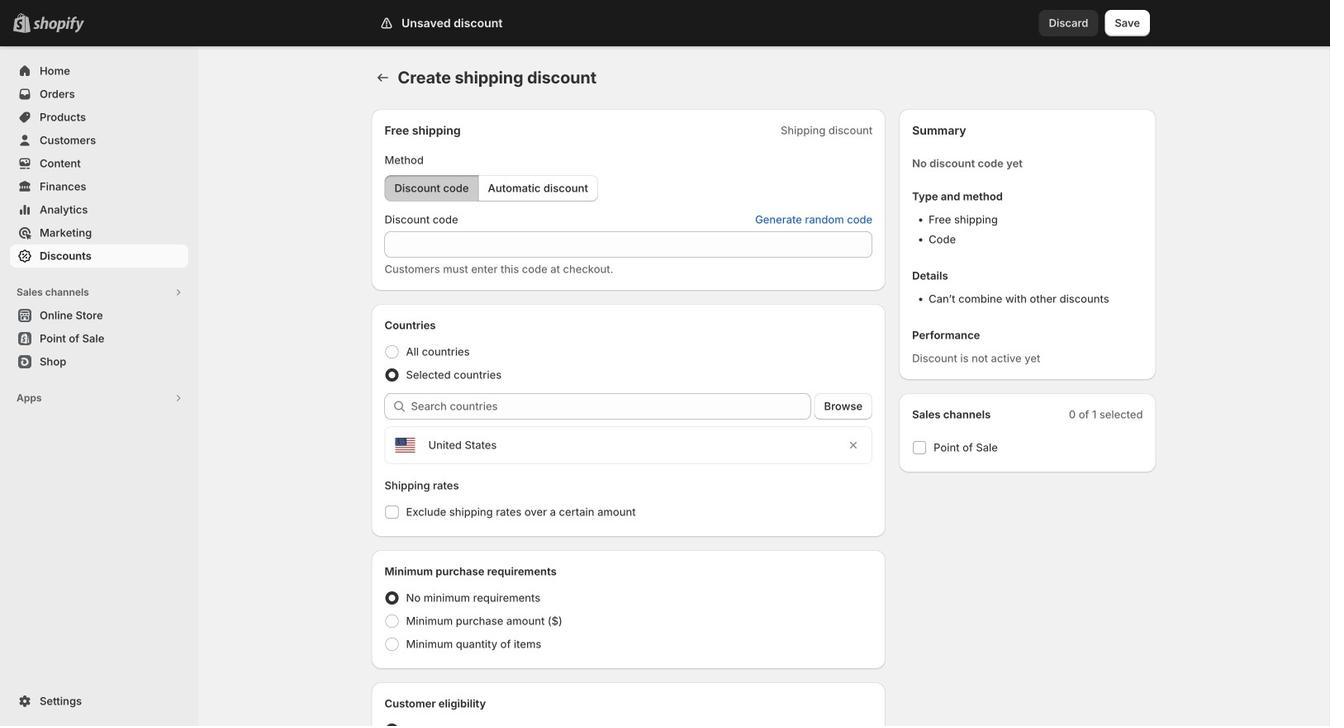 Task type: vqa. For each thing, say whether or not it's contained in the screenshot.
bottom "DAYS"
no



Task type: describe. For each thing, give the bounding box(es) containing it.
Search countries text field
[[411, 393, 811, 420]]

shopify image
[[33, 16, 84, 33]]



Task type: locate. For each thing, give the bounding box(es) containing it.
None text field
[[385, 231, 873, 258]]



